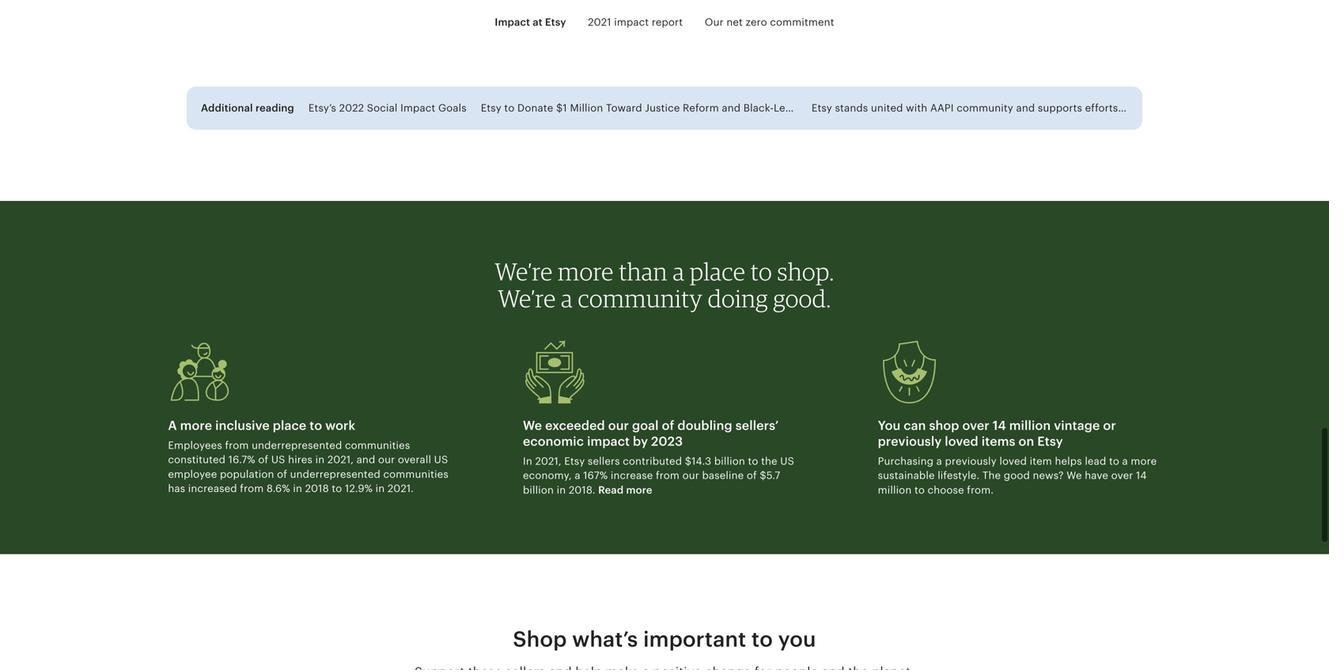 Task type: describe. For each thing, give the bounding box(es) containing it.
0 vertical spatial previously
[[878, 435, 942, 449]]

2021
[[588, 16, 611, 28]]

or
[[1104, 419, 1117, 433]]

good
[[1004, 470, 1030, 482]]

and inside "a more inclusive place to work employees from underrepresented communities constituted 16.7% of us hires in 2021, and our overall us employee population of underrepresented communities has increased from 8.6% in 2018 to 12.9% in 2021."
[[357, 454, 375, 466]]

shop what's important to you
[[513, 627, 816, 652]]

report
[[652, 16, 683, 28]]

our net zero commitment
[[705, 16, 835, 28]]

12.9%
[[345, 483, 373, 495]]

etsy right the at in the left top of the page
[[545, 16, 566, 28]]

the
[[983, 470, 1001, 482]]

increase
[[611, 470, 653, 482]]

1 horizontal spatial loved
[[1000, 455, 1027, 467]]

in left 2021.
[[376, 483, 385, 495]]

etsy inside you can shop over 14 million vintage or previously loved items on etsy purchasing a previously loved item helps lead to a more sustainable lifestyle. the good news? we have over 14 million to choose from.
[[1038, 435, 1063, 449]]

etsy stands united with aapi community and supports efforts to #stopasianhate
[[812, 102, 1214, 114]]

goals
[[438, 102, 467, 114]]

in right hires
[[315, 454, 325, 466]]

0 horizontal spatial billion
[[523, 484, 554, 496]]

to inside we're more than a place to shop. we're a community doing good.
[[751, 257, 772, 286]]

hires
[[288, 454, 313, 466]]

led
[[774, 102, 792, 114]]

lifestyle.
[[938, 470, 980, 482]]

$14.3
[[685, 455, 712, 467]]

item
[[1030, 455, 1052, 467]]

good.
[[773, 284, 831, 313]]

aapi
[[931, 102, 954, 114]]

0 vertical spatial 14
[[993, 419, 1006, 433]]

2 horizontal spatial and
[[1017, 102, 1035, 114]]

work
[[325, 419, 356, 433]]

on
[[1019, 435, 1035, 449]]

of inside we exceeded our goal of doubling sellers' economic impact by 2023
[[662, 419, 675, 433]]

you can shop over 14 million vintage or previously loved items on etsy purchasing a previously loved item helps lead to a more sustainable lifestyle. the good news? we have over 14 million to choose from.
[[878, 419, 1157, 496]]

etsy inside in 2021, etsy sellers contributed $14.3 billion to the us economy, a 167% increase from our baseline of $5.7 billion in 2018.
[[564, 455, 585, 467]]

helps
[[1055, 455, 1082, 467]]

reform
[[683, 102, 719, 114]]

news?
[[1033, 470, 1064, 482]]

choose
[[928, 484, 964, 496]]

have
[[1085, 470, 1109, 482]]

etsy's 2022 social impact goals
[[309, 102, 467, 114]]

black-
[[744, 102, 774, 114]]

place inside "a more inclusive place to work employees from underrepresented communities constituted 16.7% of us hires in 2021, and our overall us employee population of underrepresented communities has increased from 8.6% in 2018 to 12.9% in 2021."
[[273, 419, 307, 433]]

institutions
[[795, 102, 851, 114]]

zero
[[746, 16, 767, 28]]

a more inclusive place to work employees from underrepresented communities constituted 16.7% of us hires in 2021, and our overall us employee population of underrepresented communities has increased from 8.6% in 2018 to 12.9% in 2021.
[[168, 419, 449, 495]]

sellers'
[[736, 419, 779, 433]]

our inside "a more inclusive place to work employees from underrepresented communities constituted 16.7% of us hires in 2021, and our overall us employee population of underrepresented communities has increased from 8.6% in 2018 to 12.9% in 2021."
[[378, 454, 395, 466]]

donate
[[518, 102, 553, 114]]

etsy right goals
[[481, 102, 502, 114]]

etsy left stands
[[812, 102, 833, 114]]

contributed
[[623, 455, 682, 467]]

economic
[[523, 435, 584, 449]]

1 horizontal spatial us
[[434, 454, 448, 466]]

place inside we're more than a place to shop. we're a community doing good.
[[690, 257, 746, 286]]

from inside in 2021, etsy sellers contributed $14.3 billion to the us economy, a 167% increase from our baseline of $5.7 billion in 2018.
[[656, 470, 680, 482]]

population
[[220, 468, 274, 480]]

more for read more
[[626, 484, 653, 496]]

to inside in 2021, etsy sellers contributed $14.3 billion to the us economy, a 167% increase from our baseline of $5.7 billion in 2018.
[[748, 455, 759, 467]]

2021.
[[388, 483, 414, 495]]

read more link
[[598, 484, 653, 496]]

1 horizontal spatial 14
[[1136, 470, 1147, 482]]

impact at etsy
[[495, 16, 566, 28]]

overall
[[398, 454, 431, 466]]

$5.7
[[760, 470, 781, 482]]

by
[[633, 435, 648, 449]]

2 vertical spatial from
[[240, 483, 264, 495]]

additional reading
[[201, 102, 294, 114]]

at
[[533, 16, 543, 28]]

reading
[[256, 102, 294, 114]]

2018
[[305, 483, 329, 495]]

a inside in 2021, etsy sellers contributed $14.3 billion to the us economy, a 167% increase from our baseline of $5.7 billion in 2018.
[[575, 470, 581, 482]]

goal
[[632, 419, 659, 433]]

etsy to donate $1 million toward justice reform and black-led institutions
[[481, 102, 851, 114]]

2021, inside "a more inclusive place to work employees from underrepresented communities constituted 16.7% of us hires in 2021, and our overall us employee population of underrepresented communities has increased from 8.6% in 2018 to 12.9% in 2021."
[[327, 454, 354, 466]]

stands
[[835, 102, 868, 114]]

employees
[[168, 440, 222, 452]]

sustainable
[[878, 470, 935, 482]]

sellers
[[588, 455, 620, 467]]

shop.
[[778, 257, 835, 286]]

you
[[878, 419, 901, 433]]

in right '8.6%'
[[293, 483, 302, 495]]

doubling
[[678, 419, 733, 433]]

2021 impact report
[[588, 16, 686, 28]]

social
[[367, 102, 398, 114]]

community inside we're more than a place to shop. we're a community doing good.
[[578, 284, 703, 313]]

0 vertical spatial million
[[1010, 419, 1051, 433]]

167%
[[583, 470, 608, 482]]

we exceeded our goal of doubling sellers' economic impact by 2023
[[523, 419, 779, 449]]

1 vertical spatial over
[[1112, 470, 1134, 482]]

0 vertical spatial loved
[[945, 435, 979, 449]]

united
[[871, 102, 903, 114]]

more for a more inclusive place to work employees from underrepresented communities constituted 16.7% of us hires in 2021, and our overall us employee population of underrepresented communities has increased from 8.6% in 2018 to 12.9% in 2021.
[[180, 419, 212, 433]]

0 horizontal spatial million
[[878, 484, 912, 496]]

0 vertical spatial underrepresented
[[252, 440, 342, 452]]

2023
[[651, 435, 683, 449]]

additional
[[201, 102, 253, 114]]

more for we're more than a place to shop. we're a community doing good.
[[558, 257, 614, 286]]

0 horizontal spatial impact
[[400, 102, 436, 114]]



Task type: vqa. For each thing, say whether or not it's contained in the screenshot.
Dec in $ 10.53 EST. ARRIVAL BY DEC 21-JAN 11
no



Task type: locate. For each thing, give the bounding box(es) containing it.
commitment
[[770, 16, 835, 28]]

our left goal
[[608, 419, 629, 433]]

than
[[619, 257, 668, 286]]

1 vertical spatial previously
[[945, 455, 997, 467]]

2022
[[339, 102, 364, 114]]

of inside in 2021, etsy sellers contributed $14.3 billion to the us economy, a 167% increase from our baseline of $5.7 billion in 2018.
[[747, 470, 757, 482]]

you
[[778, 627, 816, 652]]

communities down overall
[[383, 468, 449, 480]]

1 vertical spatial community
[[578, 284, 703, 313]]

16.7%
[[228, 454, 255, 466]]

and left black-
[[722, 102, 741, 114]]

more down increase
[[626, 484, 653, 496]]

0 vertical spatial impact
[[495, 16, 530, 28]]

etsy up 167%
[[564, 455, 585, 467]]

1 horizontal spatial previously
[[945, 455, 997, 467]]

1 horizontal spatial over
[[1112, 470, 1134, 482]]

2 horizontal spatial our
[[683, 470, 699, 482]]

2021, up economy,
[[535, 455, 562, 467]]

1 horizontal spatial impact
[[495, 16, 530, 28]]

our
[[705, 16, 724, 28]]

from down population
[[240, 483, 264, 495]]

community
[[957, 102, 1014, 114], [578, 284, 703, 313]]

1 vertical spatial impact
[[400, 102, 436, 114]]

constituted
[[168, 454, 226, 466]]

and up 12.9%
[[357, 454, 375, 466]]

2021, inside in 2021, etsy sellers contributed $14.3 billion to the us economy, a 167% increase from our baseline of $5.7 billion in 2018.
[[535, 455, 562, 467]]

our left overall
[[378, 454, 395, 466]]

to right lead
[[1109, 455, 1120, 467]]

previously
[[878, 435, 942, 449], [945, 455, 997, 467]]

and left supports at the top of page
[[1017, 102, 1035, 114]]

purchasing
[[878, 455, 934, 467]]

supports
[[1038, 102, 1083, 114]]

1 horizontal spatial million
[[1010, 419, 1051, 433]]

1 horizontal spatial we
[[1067, 470, 1082, 482]]

14
[[993, 419, 1006, 433], [1136, 470, 1147, 482]]

from
[[225, 440, 249, 452], [656, 470, 680, 482], [240, 483, 264, 495]]

1 vertical spatial million
[[878, 484, 912, 496]]

to left work
[[310, 419, 322, 433]]

impact left goals
[[400, 102, 436, 114]]

#stopasianhate
[[1134, 102, 1214, 114]]

1 horizontal spatial and
[[722, 102, 741, 114]]

more
[[558, 257, 614, 286], [180, 419, 212, 433], [1131, 455, 1157, 467], [626, 484, 653, 496]]

million down sustainable at bottom right
[[878, 484, 912, 496]]

1 horizontal spatial billion
[[715, 455, 745, 467]]

1 horizontal spatial community
[[957, 102, 1014, 114]]

0 horizontal spatial place
[[273, 419, 307, 433]]

impact
[[614, 16, 649, 28], [587, 435, 630, 449]]

0 horizontal spatial loved
[[945, 435, 979, 449]]

etsy up item
[[1038, 435, 1063, 449]]

to left donate
[[504, 102, 515, 114]]

important
[[643, 627, 747, 652]]

0 vertical spatial our
[[608, 419, 629, 433]]

0 vertical spatial communities
[[345, 440, 410, 452]]

more inside you can shop over 14 million vintage or previously loved items on etsy purchasing a previously loved item helps lead to a more sustainable lifestyle. the good news? we have over 14 million to choose from.
[[1131, 455, 1157, 467]]

a
[[168, 419, 177, 433]]

read more
[[598, 484, 653, 496]]

more inside we're more than a place to shop. we're a community doing good.
[[558, 257, 614, 286]]

from down contributed
[[656, 470, 680, 482]]

over right 'have'
[[1112, 470, 1134, 482]]

to down sustainable at bottom right
[[915, 484, 925, 496]]

us right the the
[[781, 455, 795, 467]]

previously up lifestyle.
[[945, 455, 997, 467]]

underrepresented up hires
[[252, 440, 342, 452]]

place up hires
[[273, 419, 307, 433]]

2021, up 12.9%
[[327, 454, 354, 466]]

in inside in 2021, etsy sellers contributed $14.3 billion to the us economy, a 167% increase from our baseline of $5.7 billion in 2018.
[[557, 484, 566, 496]]

etsy's
[[309, 102, 336, 114]]

from up 16.7%
[[225, 440, 249, 452]]

a
[[673, 257, 685, 286], [561, 284, 573, 313], [937, 455, 943, 467], [1123, 455, 1128, 467], [575, 470, 581, 482]]

communities up overall
[[345, 440, 410, 452]]

with
[[906, 102, 928, 114]]

impact right 2021
[[614, 16, 649, 28]]

shop
[[929, 419, 960, 433]]

1 vertical spatial underrepresented
[[290, 468, 381, 480]]

million up on
[[1010, 419, 1051, 433]]

1 vertical spatial our
[[378, 454, 395, 466]]

net
[[727, 16, 743, 28]]

0 vertical spatial from
[[225, 440, 249, 452]]

1 vertical spatial 14
[[1136, 470, 1147, 482]]

billion down economy,
[[523, 484, 554, 496]]

1 horizontal spatial our
[[608, 419, 629, 433]]

over
[[963, 419, 990, 433], [1112, 470, 1134, 482]]

0 horizontal spatial 14
[[993, 419, 1006, 433]]

we're
[[495, 257, 553, 286], [498, 284, 556, 313]]

place
[[690, 257, 746, 286], [273, 419, 307, 433]]

1 vertical spatial billion
[[523, 484, 554, 496]]

etsy's 2022 social impact goals link
[[309, 102, 467, 114]]

from.
[[967, 484, 994, 496]]

14 right 'have'
[[1136, 470, 1147, 482]]

shop
[[513, 627, 567, 652]]

0 horizontal spatial previously
[[878, 435, 942, 449]]

0 vertical spatial place
[[690, 257, 746, 286]]

0 horizontal spatial over
[[963, 419, 990, 433]]

we inside you can shop over 14 million vintage or previously loved items on etsy purchasing a previously loved item helps lead to a more sustainable lifestyle. the good news? we have over 14 million to choose from.
[[1067, 470, 1082, 482]]

etsy to donate $1 million toward justice reform and black-led institutions link
[[481, 102, 851, 114]]

of left "$5.7"
[[747, 470, 757, 482]]

0 vertical spatial impact
[[614, 16, 649, 28]]

impact inside we exceeded our goal of doubling sellers' economic impact by 2023
[[587, 435, 630, 449]]

0 vertical spatial we
[[523, 419, 542, 433]]

0 horizontal spatial our
[[378, 454, 395, 466]]

the
[[761, 455, 778, 467]]

0 horizontal spatial 2021,
[[327, 454, 354, 466]]

1 vertical spatial loved
[[1000, 455, 1027, 467]]

0 vertical spatial billion
[[715, 455, 745, 467]]

2 horizontal spatial us
[[781, 455, 795, 467]]

items
[[982, 435, 1016, 449]]

etsy
[[545, 16, 566, 28], [481, 102, 502, 114], [812, 102, 833, 114], [1038, 435, 1063, 449], [564, 455, 585, 467]]

to right 2018
[[332, 483, 342, 495]]

etsy stands united with aapi community and supports efforts to #stopasianhate link
[[812, 102, 1214, 114]]

loved
[[945, 435, 979, 449], [1000, 455, 1027, 467]]

2018.
[[569, 484, 596, 496]]

can
[[904, 419, 926, 433]]

lead
[[1085, 455, 1107, 467]]

what's
[[572, 627, 638, 652]]

our inside we exceeded our goal of doubling sellers' economic impact by 2023
[[608, 419, 629, 433]]

over up items
[[963, 419, 990, 433]]

2 vertical spatial our
[[683, 470, 699, 482]]

employee
[[168, 468, 217, 480]]

billion up baseline
[[715, 455, 745, 467]]

of up '8.6%'
[[277, 468, 287, 480]]

1 vertical spatial communities
[[383, 468, 449, 480]]

doing
[[708, 284, 768, 313]]

million
[[570, 102, 603, 114]]

0 horizontal spatial we
[[523, 419, 542, 433]]

0 vertical spatial over
[[963, 419, 990, 433]]

us right overall
[[434, 454, 448, 466]]

exceeded
[[545, 419, 605, 433]]

0 horizontal spatial and
[[357, 454, 375, 466]]

us inside in 2021, etsy sellers contributed $14.3 billion to the us economy, a 167% increase from our baseline of $5.7 billion in 2018.
[[781, 455, 795, 467]]

impact up sellers
[[587, 435, 630, 449]]

more right lead
[[1131, 455, 1157, 467]]

2021,
[[327, 454, 354, 466], [535, 455, 562, 467]]

increased
[[188, 483, 237, 495]]

of right 16.7%
[[258, 454, 268, 466]]

we down helps
[[1067, 470, 1082, 482]]

we up economic
[[523, 419, 542, 433]]

0 horizontal spatial us
[[271, 454, 285, 466]]

us left hires
[[271, 454, 285, 466]]

place right than
[[690, 257, 746, 286]]

has
[[168, 483, 185, 495]]

efforts
[[1085, 102, 1118, 114]]

billion
[[715, 455, 745, 467], [523, 484, 554, 496]]

1 vertical spatial impact
[[587, 435, 630, 449]]

1 horizontal spatial place
[[690, 257, 746, 286]]

of
[[662, 419, 675, 433], [258, 454, 268, 466], [277, 468, 287, 480], [747, 470, 757, 482]]

2021 impact report link
[[588, 16, 686, 28]]

to left the 'shop.'
[[751, 257, 772, 286]]

economy,
[[523, 470, 572, 482]]

our inside in 2021, etsy sellers contributed $14.3 billion to the us economy, a 167% increase from our baseline of $5.7 billion in 2018.
[[683, 470, 699, 482]]

we're more than a place to shop. we're a community doing good.
[[495, 257, 835, 313]]

1 vertical spatial we
[[1067, 470, 1082, 482]]

1 vertical spatial from
[[656, 470, 680, 482]]

justice
[[645, 102, 680, 114]]

vintage
[[1054, 419, 1100, 433]]

loved down the shop
[[945, 435, 979, 449]]

0 horizontal spatial community
[[578, 284, 703, 313]]

more up employees
[[180, 419, 212, 433]]

baseline
[[702, 470, 744, 482]]

1 vertical spatial place
[[273, 419, 307, 433]]

1 horizontal spatial 2021,
[[535, 455, 562, 467]]

in
[[523, 455, 533, 467]]

our down the $14.3
[[683, 470, 699, 482]]

we inside we exceeded our goal of doubling sellers' economic impact by 2023
[[523, 419, 542, 433]]

we
[[523, 419, 542, 433], [1067, 470, 1082, 482]]

in 2021, etsy sellers contributed $14.3 billion to the us economy, a 167% increase from our baseline of $5.7 billion in 2018.
[[523, 455, 795, 496]]

previously down "can"
[[878, 435, 942, 449]]

in down economy,
[[557, 484, 566, 496]]

read
[[598, 484, 624, 496]]

of up 2023
[[662, 419, 675, 433]]

more inside "a more inclusive place to work employees from underrepresented communities constituted 16.7% of us hires in 2021, and our overall us employee population of underrepresented communities has increased from 8.6% in 2018 to 12.9% in 2021."
[[180, 419, 212, 433]]

our
[[608, 419, 629, 433], [378, 454, 395, 466], [683, 470, 699, 482]]

impact left the at in the left top of the page
[[495, 16, 530, 28]]

$1
[[556, 102, 567, 114]]

to right efforts in the right of the page
[[1121, 102, 1132, 114]]

in
[[315, 454, 325, 466], [293, 483, 302, 495], [376, 483, 385, 495], [557, 484, 566, 496]]

0 vertical spatial community
[[957, 102, 1014, 114]]

toward
[[606, 102, 642, 114]]

to
[[504, 102, 515, 114], [1121, 102, 1132, 114], [751, 257, 772, 286], [310, 419, 322, 433], [748, 455, 759, 467], [1109, 455, 1120, 467], [332, 483, 342, 495], [915, 484, 925, 496], [752, 627, 773, 652]]

more left than
[[558, 257, 614, 286]]

to left you
[[752, 627, 773, 652]]

our net zero commitment link
[[705, 16, 835, 28]]

underrepresented up 2018
[[290, 468, 381, 480]]

14 up items
[[993, 419, 1006, 433]]

communities
[[345, 440, 410, 452], [383, 468, 449, 480]]

to left the the
[[748, 455, 759, 467]]

loved up good
[[1000, 455, 1027, 467]]



